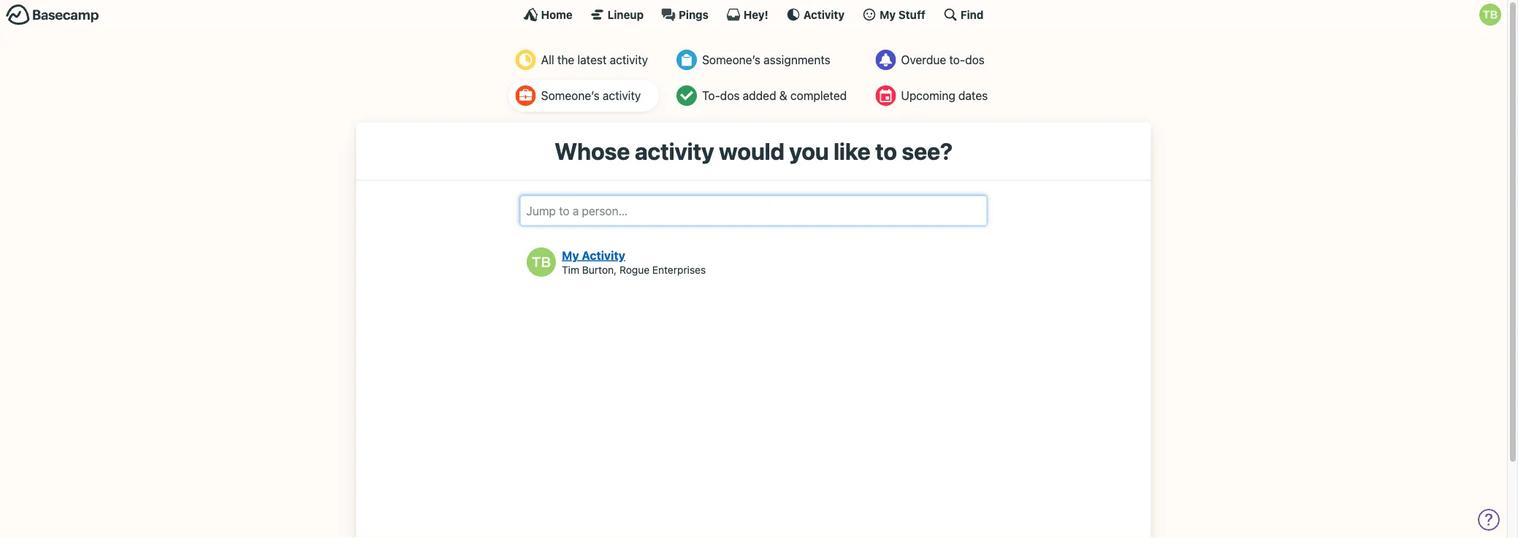 Task type: locate. For each thing, give the bounding box(es) containing it.
schedule image
[[876, 85, 896, 106]]

whose
[[555, 137, 630, 165]]

all the latest activity link
[[508, 44, 659, 76]]

activity report image
[[516, 50, 536, 70]]

upcoming dates
[[901, 89, 988, 103]]

activity
[[610, 53, 648, 67], [603, 89, 641, 103], [635, 137, 714, 165]]

1 vertical spatial activity
[[582, 248, 625, 262]]

todo image
[[677, 85, 697, 106]]

hey! button
[[726, 7, 769, 22]]

dates
[[959, 89, 988, 103]]

activity up assignments
[[804, 8, 845, 21]]

tim
[[562, 264, 579, 276]]

overdue to-dos link
[[868, 44, 999, 76]]

hey!
[[744, 8, 769, 21]]

1 vertical spatial someone's
[[541, 89, 600, 103]]

my stuff button
[[862, 7, 926, 22]]

2 vertical spatial activity
[[635, 137, 714, 165]]

activity for whose
[[635, 137, 714, 165]]

someone's
[[702, 53, 761, 67], [541, 89, 600, 103]]

0 horizontal spatial activity
[[582, 248, 625, 262]]

activity right latest
[[610, 53, 648, 67]]

0 vertical spatial activity
[[804, 8, 845, 21]]

my left stuff
[[880, 8, 896, 21]]

find
[[961, 8, 984, 21]]

person report image
[[516, 85, 536, 106]]

dos
[[965, 53, 985, 67], [720, 89, 740, 103]]

pings
[[679, 8, 709, 21]]

0 vertical spatial dos
[[965, 53, 985, 67]]

0 vertical spatial my
[[880, 8, 896, 21]]

to-dos added & completed
[[702, 89, 847, 103]]

my
[[880, 8, 896, 21], [562, 248, 579, 262]]

upcoming
[[901, 89, 956, 103]]

my inside popup button
[[880, 8, 896, 21]]

1 horizontal spatial my
[[880, 8, 896, 21]]

activity inside my activity tim burton,        rogue enterprises
[[582, 248, 625, 262]]

tim burton, rogue enterprises image
[[527, 248, 556, 277]]

tim burton image
[[1480, 4, 1501, 26]]

1 horizontal spatial someone's
[[702, 53, 761, 67]]

0 horizontal spatial someone's
[[541, 89, 600, 103]]

dos up dates
[[965, 53, 985, 67]]

to-dos added & completed link
[[669, 80, 858, 112]]

whose activity would you like to see?
[[555, 137, 953, 165]]

0 vertical spatial someone's
[[702, 53, 761, 67]]

1 horizontal spatial activity
[[804, 8, 845, 21]]

Jump to a person… text field
[[520, 195, 987, 226]]

activity down all the latest activity
[[603, 89, 641, 103]]

assignment image
[[677, 50, 697, 70]]

dos left added
[[720, 89, 740, 103]]

activity
[[804, 8, 845, 21], [582, 248, 625, 262]]

burton,
[[582, 264, 617, 276]]

1 vertical spatial my
[[562, 248, 579, 262]]

activity down todo icon
[[635, 137, 714, 165]]

the
[[557, 53, 575, 67]]

someone's activity link
[[508, 80, 659, 112]]

someone's activity
[[541, 89, 641, 103]]

1 vertical spatial activity
[[603, 89, 641, 103]]

activity up burton,
[[582, 248, 625, 262]]

0 horizontal spatial my
[[562, 248, 579, 262]]

like
[[834, 137, 870, 165]]

assignments
[[764, 53, 831, 67]]

to-
[[949, 53, 965, 67]]

1 horizontal spatial dos
[[965, 53, 985, 67]]

to-
[[702, 89, 720, 103]]

my up tim
[[562, 248, 579, 262]]

0 horizontal spatial dos
[[720, 89, 740, 103]]

lineup link
[[590, 7, 644, 22]]

someone's up to-
[[702, 53, 761, 67]]

my inside my activity tim burton,        rogue enterprises
[[562, 248, 579, 262]]

activity link
[[786, 7, 845, 22]]

someone's down the
[[541, 89, 600, 103]]

enterprises
[[652, 264, 706, 276]]

reports image
[[876, 50, 896, 70]]

overdue to-dos
[[901, 53, 985, 67]]

my stuff
[[880, 8, 926, 21]]



Task type: describe. For each thing, give the bounding box(es) containing it.
would
[[719, 137, 785, 165]]

rogue
[[620, 264, 650, 276]]

lineup
[[608, 8, 644, 21]]

activity for someone's
[[603, 89, 641, 103]]

main element
[[0, 0, 1507, 28]]

my activity tim burton,        rogue enterprises
[[562, 248, 706, 276]]

my for stuff
[[880, 8, 896, 21]]

home link
[[524, 7, 573, 22]]

pings button
[[661, 7, 709, 22]]

someone's assignments
[[702, 53, 831, 67]]

activity inside "link"
[[804, 8, 845, 21]]

to
[[875, 137, 897, 165]]

find button
[[943, 7, 984, 22]]

&
[[779, 89, 788, 103]]

1 vertical spatial dos
[[720, 89, 740, 103]]

latest
[[578, 53, 607, 67]]

switch accounts image
[[6, 4, 99, 26]]

all the latest activity
[[541, 53, 648, 67]]

you
[[789, 137, 829, 165]]

overdue
[[901, 53, 946, 67]]

someone's for someone's activity
[[541, 89, 600, 103]]

someone's for someone's assignments
[[702, 53, 761, 67]]

completed
[[791, 89, 847, 103]]

home
[[541, 8, 573, 21]]

upcoming dates link
[[868, 80, 999, 112]]

someone's assignments link
[[669, 44, 858, 76]]

see?
[[902, 137, 953, 165]]

0 vertical spatial activity
[[610, 53, 648, 67]]

all
[[541, 53, 554, 67]]

added
[[743, 89, 776, 103]]

my for activity
[[562, 248, 579, 262]]

stuff
[[899, 8, 926, 21]]



Task type: vqa. For each thing, say whether or not it's contained in the screenshot.
"Someone's" in Someone's assignments Link
yes



